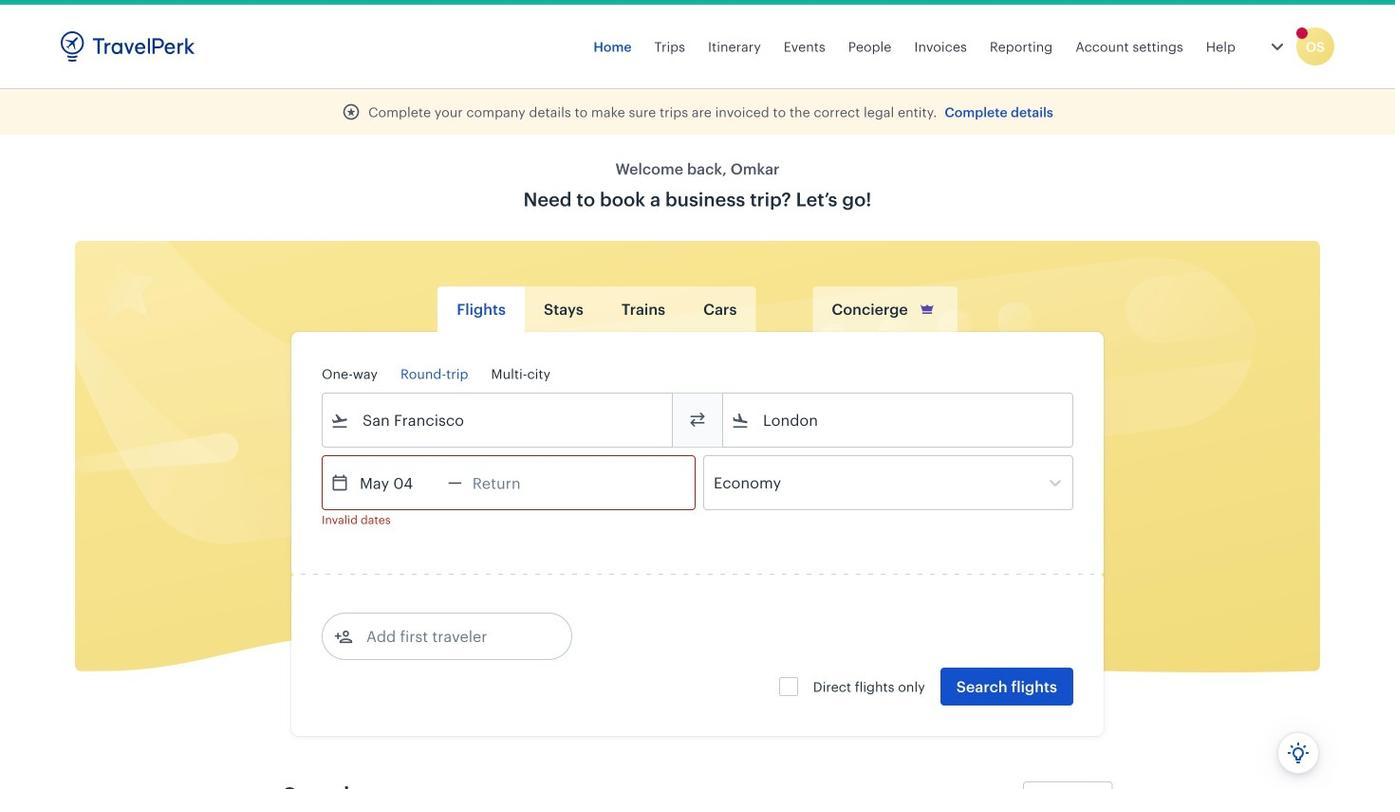 Task type: vqa. For each thing, say whether or not it's contained in the screenshot.
Calendar application
no



Task type: describe. For each thing, give the bounding box(es) containing it.
Return text field
[[462, 457, 561, 510]]

From search field
[[349, 405, 648, 436]]

To search field
[[750, 405, 1048, 436]]

Add first traveler search field
[[353, 622, 551, 652]]



Task type: locate. For each thing, give the bounding box(es) containing it.
Depart text field
[[349, 457, 448, 510]]



